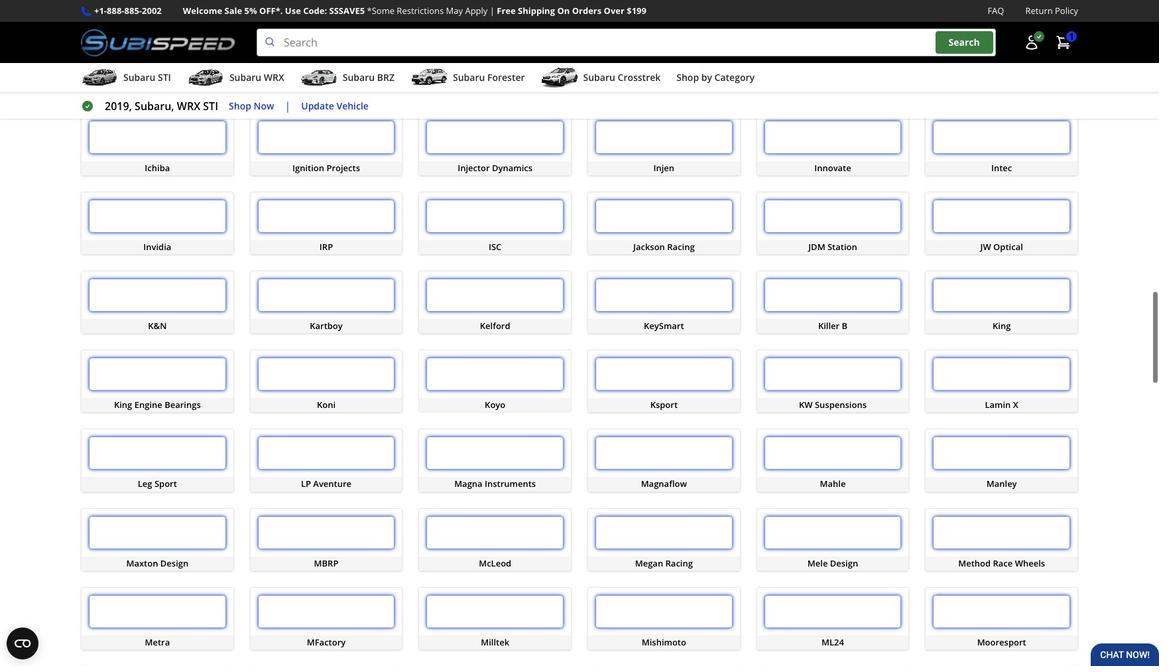 Task type: describe. For each thing, give the bounding box(es) containing it.
subaru brz button
[[300, 66, 395, 92]]

jw
[[981, 241, 992, 253]]

jackson racing
[[634, 241, 695, 253]]

subaru for subaru crosstrek
[[584, 71, 616, 84]]

jackson racing link
[[588, 192, 741, 255]]

mbrp
[[314, 557, 339, 569]]

koyo
[[485, 399, 506, 411]]

racing for jackson racing
[[668, 241, 695, 253]]

rumble
[[666, 83, 698, 95]]

racing for megan racing
[[666, 557, 693, 569]]

mishimoto
[[642, 636, 687, 648]]

kartboy link
[[250, 271, 403, 334]]

hotchkis link
[[81, 34, 234, 97]]

k&n
[[148, 320, 167, 332]]

1 horizontal spatial sti
[[203, 99, 218, 114]]

885-
[[124, 5, 142, 17]]

injector dynamics link
[[419, 113, 572, 176]]

by
[[702, 71, 713, 84]]

mele design link
[[757, 508, 910, 571]]

king for king
[[993, 320, 1012, 332]]

high country direct link
[[250, 0, 403, 18]]

high country direct
[[285, 4, 368, 16]]

faq link
[[988, 4, 1005, 18]]

instruments
[[485, 478, 536, 490]]

a subaru brz thumbnail image image
[[300, 68, 338, 88]]

faq
[[988, 5, 1005, 17]]

race
[[994, 557, 1013, 569]]

bearings
[[165, 399, 201, 411]]

subaru for subaru sti
[[123, 71, 156, 84]]

jdm station link
[[757, 192, 910, 255]]

subaru for subaru wrx
[[230, 71, 262, 84]]

ht
[[477, 83, 488, 95]]

king for king engine bearings
[[114, 399, 132, 411]]

method race wheels
[[959, 557, 1046, 569]]

design for mele design
[[831, 557, 859, 569]]

manley link
[[926, 429, 1079, 492]]

blackheart
[[996, 4, 1041, 16]]

sti inside dropdown button
[[158, 71, 171, 84]]

crosstrek
[[618, 71, 661, 84]]

leg sport link
[[81, 429, 234, 492]]

use
[[285, 5, 301, 17]]

leg sport
[[138, 478, 177, 490]]

keysmart
[[644, 320, 685, 332]]

ignition projects
[[293, 162, 360, 174]]

maxton design link
[[81, 508, 234, 571]]

innovate link
[[757, 113, 910, 176]]

king engine bearings
[[114, 399, 201, 411]]

leg
[[138, 478, 152, 490]]

optical
[[994, 241, 1024, 253]]

subaru crosstrek
[[584, 71, 661, 84]]

subaru sti
[[123, 71, 171, 84]]

category
[[715, 71, 755, 84]]

ht autos
[[477, 83, 514, 95]]

milltek link
[[419, 587, 572, 650]]

mfactory link
[[250, 587, 403, 650]]

isc link
[[419, 192, 572, 255]]

mele
[[808, 557, 828, 569]]

hooker blackheart link
[[926, 0, 1079, 18]]

keysmart link
[[588, 271, 741, 334]]

search input field
[[257, 29, 997, 56]]

king engine bearings link
[[81, 350, 234, 413]]

return policy
[[1026, 5, 1079, 17]]

0 vertical spatial |
[[490, 5, 495, 17]]

open widget image
[[7, 628, 38, 660]]

update
[[301, 99, 334, 112]]

orders
[[572, 5, 602, 17]]

lamin x
[[986, 399, 1019, 411]]

now
[[254, 99, 274, 112]]

shipping
[[518, 5, 555, 17]]

irp
[[320, 241, 333, 253]]

subispeed logo image
[[81, 29, 236, 56]]

koni
[[317, 399, 336, 411]]

a subaru forester thumbnail image image
[[411, 68, 448, 88]]

injector dynamics
[[458, 162, 533, 174]]

x
[[1014, 399, 1019, 411]]

subaru for subaru forester
[[453, 71, 485, 84]]

metra
[[145, 636, 170, 648]]

subaru sti button
[[81, 66, 171, 92]]

kartboy
[[310, 320, 343, 332]]

b
[[842, 320, 848, 332]]

+1-888-885-2002
[[94, 5, 162, 17]]

humble rumble link
[[588, 34, 741, 97]]

subaru forester button
[[411, 66, 525, 92]]

lp aventure
[[301, 478, 352, 490]]

lamin
[[986, 399, 1012, 411]]

hps performance link
[[250, 34, 403, 97]]

jackson
[[634, 241, 665, 253]]

$199
[[627, 5, 647, 17]]

humble
[[631, 83, 664, 95]]

a subaru crosstrek thumbnail image image
[[541, 68, 578, 88]]



Task type: locate. For each thing, give the bounding box(es) containing it.
subaru inside subaru wrx dropdown button
[[230, 71, 262, 84]]

metra link
[[81, 587, 234, 650]]

subaru forester
[[453, 71, 525, 84]]

magnaflow
[[641, 478, 687, 490]]

killer
[[819, 320, 840, 332]]

king left engine
[[114, 399, 132, 411]]

racing right "jackson"
[[668, 241, 695, 253]]

subaru brz
[[343, 71, 395, 84]]

racing right megan
[[666, 557, 693, 569]]

0 vertical spatial racing
[[668, 241, 695, 253]]

sale
[[225, 5, 242, 17]]

restrictions
[[397, 5, 444, 17]]

0 horizontal spatial king
[[114, 399, 132, 411]]

vehicle
[[337, 99, 369, 112]]

subaru for subaru brz
[[343, 71, 375, 84]]

sti down a subaru wrx thumbnail image
[[203, 99, 218, 114]]

intec link
[[926, 113, 1079, 176]]

shop left by
[[677, 71, 700, 84]]

k&n link
[[81, 271, 234, 334]]

button image
[[1025, 35, 1041, 51]]

wrx down a subaru wrx thumbnail image
[[177, 99, 201, 114]]

humble rumble
[[631, 83, 698, 95]]

free
[[497, 5, 516, 17]]

5 subaru from the left
[[584, 71, 616, 84]]

isc
[[489, 241, 502, 253]]

ignition projects link
[[250, 113, 403, 176]]

station
[[828, 241, 858, 253]]

+1-888-885-2002 link
[[94, 4, 162, 18]]

0 vertical spatial king
[[993, 320, 1012, 332]]

kw suspensions
[[800, 399, 867, 411]]

1 horizontal spatial shop
[[677, 71, 700, 84]]

koyo link
[[419, 350, 572, 413]]

injen link
[[588, 113, 741, 176]]

shop for shop now
[[229, 99, 251, 112]]

hotchkis
[[139, 83, 176, 95]]

search
[[949, 36, 981, 49]]

forester
[[488, 71, 525, 84]]

1 button
[[1050, 29, 1079, 56]]

mcleod link
[[419, 508, 572, 571]]

ht autos link
[[419, 34, 572, 97]]

1 vertical spatial king
[[114, 399, 132, 411]]

country
[[307, 4, 340, 16]]

2 design from the left
[[831, 557, 859, 569]]

1 horizontal spatial king
[[993, 320, 1012, 332]]

subaru crosstrek button
[[541, 66, 661, 92]]

shop by category button
[[677, 66, 755, 92]]

subaru inside subaru brz "dropdown button"
[[343, 71, 375, 84]]

projects
[[327, 162, 360, 174]]

hella link
[[81, 0, 234, 18]]

invidia
[[144, 241, 171, 253]]

iag
[[995, 83, 1010, 95]]

design right maxton at the bottom
[[160, 557, 189, 569]]

1 vertical spatial shop
[[229, 99, 251, 112]]

1 vertical spatial sti
[[203, 99, 218, 114]]

subaru inside subaru forester dropdown button
[[453, 71, 485, 84]]

sti
[[158, 71, 171, 84], [203, 99, 218, 114]]

wrx inside dropdown button
[[264, 71, 285, 84]]

subaru inside subaru sti dropdown button
[[123, 71, 156, 84]]

5%
[[245, 5, 257, 17]]

method race wheels link
[[926, 508, 1079, 571]]

husky
[[821, 83, 846, 95]]

mahle link
[[757, 429, 910, 492]]

may
[[446, 5, 463, 17]]

maxton design
[[126, 557, 189, 569]]

injector
[[458, 162, 490, 174]]

design inside mele design link
[[831, 557, 859, 569]]

hps
[[290, 83, 307, 95]]

design inside maxton design link
[[160, 557, 189, 569]]

0 horizontal spatial |
[[285, 99, 291, 114]]

koni link
[[250, 350, 403, 413]]

mcleod
[[479, 557, 512, 569]]

mishimoto link
[[588, 587, 741, 650]]

1 vertical spatial racing
[[666, 557, 693, 569]]

irp link
[[250, 192, 403, 255]]

lp aventure link
[[250, 429, 403, 492]]

lp
[[301, 478, 311, 490]]

hooker blackheart
[[964, 4, 1041, 16]]

0 horizontal spatial sti
[[158, 71, 171, 84]]

magnaflow link
[[588, 429, 741, 492]]

kw
[[800, 399, 813, 411]]

1 horizontal spatial |
[[490, 5, 495, 17]]

shop for shop by category
[[677, 71, 700, 84]]

2002
[[142, 5, 162, 17]]

welcome
[[183, 5, 222, 17]]

sport
[[155, 478, 177, 490]]

3 subaru from the left
[[343, 71, 375, 84]]

0 horizontal spatial wrx
[[177, 99, 201, 114]]

injen
[[654, 162, 675, 174]]

design for maxton design
[[160, 557, 189, 569]]

shop now
[[229, 99, 274, 112]]

1 horizontal spatial design
[[831, 557, 859, 569]]

jw optical
[[981, 241, 1024, 253]]

megan
[[636, 557, 664, 569]]

sti up 2019, subaru, wrx sti
[[158, 71, 171, 84]]

a subaru sti thumbnail image image
[[81, 68, 118, 88]]

1 design from the left
[[160, 557, 189, 569]]

| left free
[[490, 5, 495, 17]]

megan racing
[[636, 557, 693, 569]]

milltek
[[481, 636, 510, 648]]

0 horizontal spatial design
[[160, 557, 189, 569]]

intec
[[992, 162, 1013, 174]]

return
[[1026, 5, 1054, 17]]

subaru wrx
[[230, 71, 285, 84]]

off*.
[[260, 5, 283, 17]]

maxton
[[126, 557, 158, 569]]

performance
[[309, 83, 363, 95]]

0 vertical spatial shop
[[677, 71, 700, 84]]

a subaru wrx thumbnail image image
[[187, 68, 224, 88]]

over
[[604, 5, 625, 17]]

0 vertical spatial wrx
[[264, 71, 285, 84]]

shop inside dropdown button
[[677, 71, 700, 84]]

888-
[[107, 5, 124, 17]]

| down hps
[[285, 99, 291, 114]]

0 horizontal spatial shop
[[229, 99, 251, 112]]

4 subaru from the left
[[453, 71, 485, 84]]

shop by category
[[677, 71, 755, 84]]

hooker
[[964, 4, 994, 16]]

shop left now
[[229, 99, 251, 112]]

suspensions
[[816, 399, 867, 411]]

2019, subaru, wrx sti
[[105, 99, 218, 114]]

1 vertical spatial wrx
[[177, 99, 201, 114]]

mooresport
[[978, 636, 1027, 648]]

return policy link
[[1026, 4, 1079, 18]]

design right "mele"
[[831, 557, 859, 569]]

policy
[[1056, 5, 1079, 17]]

hjc
[[488, 4, 503, 16]]

1 horizontal spatial wrx
[[264, 71, 285, 84]]

on
[[558, 5, 570, 17]]

1 subaru from the left
[[123, 71, 156, 84]]

1 vertical spatial |
[[285, 99, 291, 114]]

mooresport link
[[926, 587, 1079, 650]]

2 subaru from the left
[[230, 71, 262, 84]]

king up lamin x link
[[993, 320, 1012, 332]]

jdm station
[[809, 241, 858, 253]]

0 vertical spatial sti
[[158, 71, 171, 84]]

brz
[[377, 71, 395, 84]]

subaru inside subaru crosstrek dropdown button
[[584, 71, 616, 84]]

wrx left hps
[[264, 71, 285, 84]]



Task type: vqa. For each thing, say whether or not it's contained in the screenshot.
'Shop'
yes



